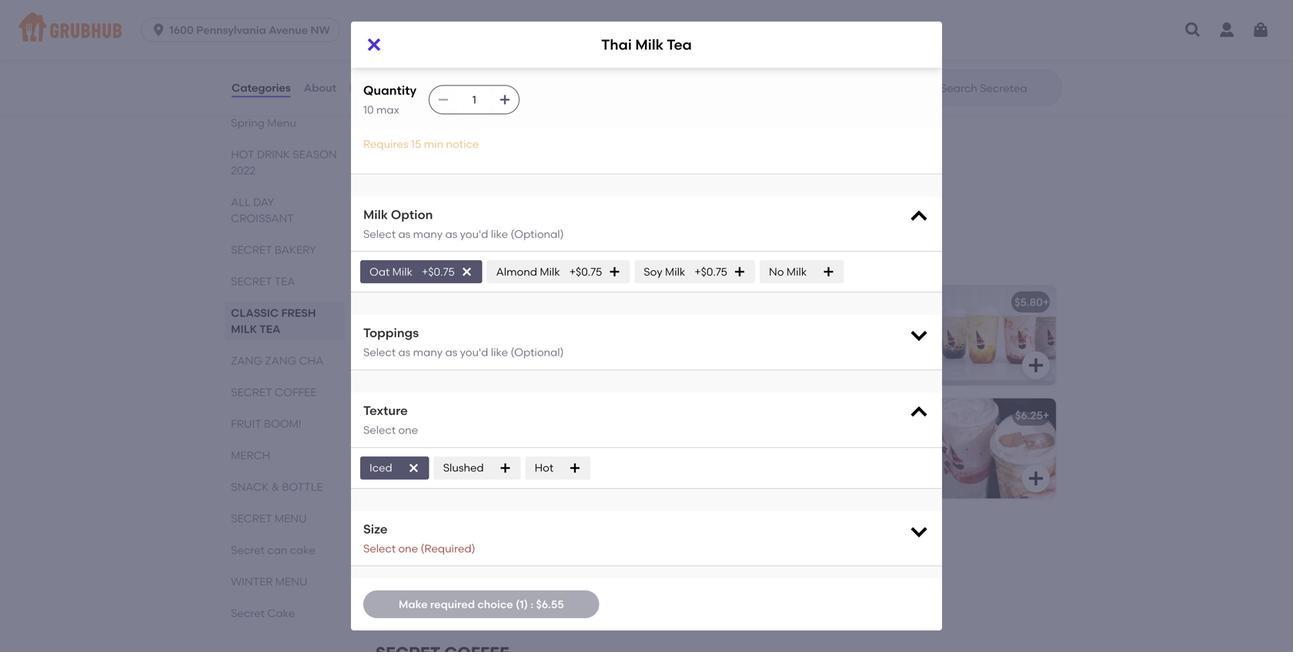 Task type: vqa. For each thing, say whether or not it's contained in the screenshot.
REVIEWS
yes



Task type: describe. For each thing, give the bounding box(es) containing it.
included! for oero dirty milk "image"
[[452, 431, 500, 444]]

1 horizontal spatial cha
[[483, 249, 521, 269]]

oero
[[388, 409, 414, 422]]

pennsylvania
[[196, 23, 266, 37]]

soy
[[644, 265, 663, 278]]

svg image inside 1600 pennsylvania avenue nw button
[[151, 22, 166, 38]]

1 vertical spatial thai milk tea
[[388, 128, 457, 141]]

0 vertical spatial tea
[[275, 275, 295, 288]]

iced
[[370, 461, 393, 474]]

choice
[[478, 598, 513, 611]]

hot
[[535, 461, 554, 474]]

select for toppings
[[363, 346, 396, 359]]

classic fresh milk tea
[[231, 306, 316, 336]]

tea inside classic fresh milk tea
[[260, 323, 281, 336]]

quantity
[[363, 83, 417, 98]]

spring
[[231, 116, 265, 129]]

about
[[304, 81, 337, 94]]

classic
[[231, 306, 279, 320]]

(1)
[[516, 598, 528, 611]]

topping not included! for oero dirty milk "image"
[[388, 431, 500, 444]]

+ for $6.25
[[1043, 409, 1050, 422]]

min
[[424, 137, 444, 151]]

reviews button
[[349, 60, 393, 116]]

fresh
[[281, 306, 316, 320]]

can
[[267, 544, 287, 557]]

merch
[[231, 449, 270, 462]]

coffee
[[275, 386, 317, 399]]

like inside milk option select as many as you'd like (optional)
[[491, 227, 508, 241]]

you'd inside toppings select as many as you'd like (optional)
[[460, 346, 488, 359]]

topping for strawberry dirty milk image
[[388, 544, 429, 557]]

fruit
[[231, 417, 262, 430]]

not down secret milk tea
[[407, 43, 424, 56]]

oat
[[370, 265, 390, 278]]

size
[[363, 522, 388, 537]]

max
[[377, 103, 399, 116]]

slushed
[[443, 461, 484, 474]]

secret menu
[[231, 512, 307, 525]]

secret cake
[[231, 607, 295, 620]]

toppings
[[363, 325, 419, 340]]

strawberry dirty milk image
[[596, 512, 712, 612]]

one for texture
[[398, 424, 418, 437]]

no milk
[[769, 265, 807, 278]]

+$0.75 for oat milk
[[422, 265, 455, 278]]

menu for winter menu
[[275, 575, 308, 588]]

select for size
[[363, 542, 396, 555]]

hot drink season 2022
[[231, 148, 337, 177]]

soy milk
[[644, 265, 686, 278]]

oero dirty milk image
[[596, 399, 712, 499]]

secret for secret bakery
[[231, 243, 272, 256]]

included! for thai milk tea image
[[452, 150, 500, 163]]

select for texture
[[363, 424, 396, 437]]

1600 pennsylvania avenue nw
[[169, 23, 330, 37]]

0 vertical spatial thai milk tea
[[601, 36, 692, 53]]

milk inside milk option select as many as you'd like (optional)
[[363, 207, 388, 222]]

snack & bottle
[[231, 480, 323, 494]]

reviews
[[350, 81, 393, 94]]

secret for secret cake
[[231, 607, 265, 620]]

&
[[271, 480, 280, 494]]

0 vertical spatial zang zang cha
[[376, 249, 521, 269]]

topping not included! for thai milk tea image
[[388, 150, 500, 163]]

bakery
[[275, 243, 316, 256]]

included! for strawberry dirty milk image
[[452, 544, 500, 557]]

notice
[[446, 137, 479, 151]]

requires
[[363, 137, 409, 151]]

$6.55
[[536, 598, 564, 611]]

zang down the milk
[[231, 354, 262, 367]]

taro milk tea image
[[941, 4, 1056, 104]]

winter
[[231, 575, 273, 588]]

secret tea
[[231, 275, 295, 288]]

mango dirty milk image
[[941, 285, 1056, 385]]

$5.55
[[670, 15, 698, 28]]

many inside toppings select as many as you'd like (optional)
[[413, 346, 443, 359]]

main navigation navigation
[[0, 0, 1294, 60]]

season
[[293, 148, 337, 161]]

secret can cake
[[231, 544, 315, 557]]

topping not included! for strawberry dirty milk image
[[388, 544, 500, 557]]

fruit boom!
[[231, 417, 301, 430]]

peanut butter lotus dirty milk image
[[941, 399, 1056, 499]]

oat milk
[[370, 265, 413, 278]]

requires 15 min notice
[[363, 137, 479, 151]]

all
[[231, 196, 251, 209]]

not for thai milk tea image
[[432, 150, 449, 163]]

secret milk tea
[[388, 15, 468, 28]]

no
[[769, 265, 784, 278]]

topping for oero dirty milk "image"
[[388, 431, 429, 444]]

milk inside taro milk tea "button"
[[759, 15, 780, 28]]

secret milk tea image
[[596, 4, 712, 104]]

$5.80
[[1015, 296, 1043, 309]]

oero dirty milk
[[388, 409, 466, 422]]

topping for thai milk tea image
[[388, 150, 429, 163]]

make required choice (1) : $6.55
[[399, 598, 564, 611]]

boom!
[[264, 417, 301, 430]]



Task type: locate. For each thing, give the bounding box(es) containing it.
taro milk tea button
[[724, 4, 1056, 104]]

not for oero dirty milk "image"
[[432, 431, 449, 444]]

secret for secret milk tea
[[388, 15, 422, 28]]

all day croissant
[[231, 196, 294, 225]]

secret for secret menu
[[231, 512, 272, 525]]

winter menu
[[231, 575, 308, 588]]

2 like from the top
[[491, 346, 508, 359]]

2 you'd from the top
[[460, 346, 488, 359]]

2 one from the top
[[398, 542, 418, 555]]

day
[[253, 196, 274, 209]]

topping
[[363, 43, 405, 56], [388, 150, 429, 163], [388, 431, 429, 444], [388, 544, 429, 557]]

(optional) inside toppings select as many as you'd like (optional)
[[511, 346, 564, 359]]

dirty for oero
[[417, 409, 442, 422]]

not down oero dirty milk
[[432, 431, 449, 444]]

1 vertical spatial menu
[[275, 575, 308, 588]]

1 select from the top
[[363, 227, 396, 241]]

menu
[[267, 116, 296, 129]]

1 (optional) from the top
[[511, 227, 564, 241]]

topping down max at left top
[[388, 150, 429, 163]]

select inside milk option select as many as you'd like (optional)
[[363, 227, 396, 241]]

texture
[[363, 403, 408, 418]]

+$0.75 right almond milk
[[570, 265, 602, 278]]

like inside toppings select as many as you'd like (optional)
[[491, 346, 508, 359]]

+
[[698, 15, 705, 28], [1043, 296, 1050, 309], [1043, 409, 1050, 422]]

3 select from the top
[[363, 424, 396, 437]]

menu up cake
[[275, 575, 308, 588]]

1 secret from the top
[[231, 243, 272, 256]]

secret for secret tea
[[231, 275, 272, 288]]

thai milk tea
[[601, 36, 692, 53], [388, 128, 457, 141]]

tea down classic
[[260, 323, 281, 336]]

tea
[[275, 275, 295, 288], [260, 323, 281, 336]]

10
[[363, 103, 374, 116]]

+$0.75 right the soy milk
[[695, 265, 728, 278]]

many inside milk option select as many as you'd like (optional)
[[413, 227, 443, 241]]

1 vertical spatial +
[[1043, 296, 1050, 309]]

secret up classic
[[231, 275, 272, 288]]

+$0.75
[[422, 265, 455, 278], [570, 265, 602, 278], [695, 265, 728, 278]]

(optional)
[[511, 227, 564, 241], [511, 346, 564, 359]]

0 vertical spatial one
[[398, 424, 418, 437]]

select down toppings
[[363, 346, 396, 359]]

zang zang cha up secret coffee on the bottom left of page
[[231, 354, 324, 367]]

1 vertical spatial thai
[[388, 128, 411, 141]]

secret up the quantity
[[388, 15, 422, 28]]

2 vertical spatial secret
[[231, 607, 265, 620]]

taro
[[733, 15, 756, 28]]

you'd
[[460, 227, 488, 241], [460, 346, 488, 359]]

0 vertical spatial thai
[[601, 36, 632, 53]]

svg image
[[1184, 21, 1203, 39], [1252, 21, 1271, 39], [151, 22, 166, 38], [682, 75, 701, 94], [1027, 75, 1046, 94], [438, 94, 450, 106], [499, 94, 511, 106], [682, 188, 701, 207], [909, 206, 930, 227], [461, 266, 473, 278], [734, 266, 746, 278], [682, 356, 701, 375], [408, 462, 420, 474], [1027, 469, 1046, 488], [909, 520, 930, 542]]

Input item quantity number field
[[458, 86, 491, 114]]

not for strawberry dirty milk image
[[432, 544, 449, 557]]

0 vertical spatial many
[[413, 227, 443, 241]]

1 vertical spatial many
[[413, 346, 443, 359]]

dirty for strawberry
[[449, 522, 474, 535]]

0 horizontal spatial dirty
[[417, 409, 442, 422]]

$6.25 +
[[1016, 409, 1050, 422]]

0 horizontal spatial +$0.75
[[422, 265, 455, 278]]

2 many from the top
[[413, 346, 443, 359]]

secret for secret coffee
[[231, 386, 272, 399]]

0 horizontal spatial thai
[[388, 128, 411, 141]]

+ for $5.55
[[698, 15, 705, 28]]

1 vertical spatial zang zang cha
[[231, 354, 324, 367]]

cha down milk option select as many as you'd like (optional)
[[483, 249, 521, 269]]

menu
[[275, 512, 307, 525], [275, 575, 308, 588]]

3 secret from the top
[[231, 386, 272, 399]]

topping down strawberry
[[388, 544, 429, 557]]

1 vertical spatial secret
[[231, 544, 265, 557]]

one inside 'size select one (required)'
[[398, 542, 418, 555]]

0 vertical spatial secret
[[388, 15, 422, 28]]

1 vertical spatial one
[[398, 542, 418, 555]]

categories
[[232, 81, 291, 94]]

zang zang cha
[[376, 249, 521, 269], [231, 354, 324, 367]]

1600
[[169, 23, 194, 37]]

taro milk tea
[[733, 15, 802, 28]]

select down size
[[363, 542, 396, 555]]

0 horizontal spatial cha
[[299, 354, 324, 367]]

thai milk tea image
[[596, 117, 712, 218]]

included! down "strawberry dirty milk"
[[452, 544, 500, 557]]

select inside toppings select as many as you'd like (optional)
[[363, 346, 396, 359]]

+ for $5.80
[[1043, 296, 1050, 309]]

tea inside "button"
[[783, 15, 802, 28]]

brown sugar boba dirty milk image
[[596, 285, 712, 385]]

secret down winter
[[231, 607, 265, 620]]

$5.55 +
[[670, 15, 705, 28]]

0 vertical spatial menu
[[275, 512, 307, 525]]

2 secret from the top
[[231, 275, 272, 288]]

snack
[[231, 480, 269, 494]]

1 vertical spatial (optional)
[[511, 346, 564, 359]]

make
[[399, 598, 428, 611]]

0 vertical spatial like
[[491, 227, 508, 241]]

required
[[430, 598, 475, 611]]

topping up reviews
[[363, 43, 405, 56]]

0 vertical spatial (optional)
[[511, 227, 564, 241]]

croissant
[[231, 212, 294, 225]]

2 (optional) from the top
[[511, 346, 564, 359]]

menu for secret menu
[[275, 512, 307, 525]]

svg image
[[365, 35, 383, 54], [609, 266, 621, 278], [823, 266, 835, 278], [909, 324, 930, 346], [1027, 356, 1046, 375], [909, 402, 930, 423], [499, 462, 512, 474], [569, 462, 581, 474]]

topping not included!
[[363, 43, 475, 56], [388, 150, 500, 163], [388, 431, 500, 444], [388, 544, 500, 557]]

1 vertical spatial tea
[[260, 323, 281, 336]]

1 vertical spatial dirty
[[449, 522, 474, 535]]

4 select from the top
[[363, 542, 396, 555]]

toppings select as many as you'd like (optional)
[[363, 325, 564, 359]]

0 vertical spatial you'd
[[460, 227, 488, 241]]

1 horizontal spatial thai milk tea
[[601, 36, 692, 53]]

0 vertical spatial +
[[698, 15, 705, 28]]

topping down 'oero'
[[388, 431, 429, 444]]

+$0.75 for soy milk
[[695, 265, 728, 278]]

2 select from the top
[[363, 346, 396, 359]]

secret left 'can' at the bottom
[[231, 544, 265, 557]]

:
[[531, 598, 534, 611]]

0 vertical spatial cha
[[483, 249, 521, 269]]

avenue
[[269, 23, 308, 37]]

cake
[[267, 607, 295, 620]]

secret down snack
[[231, 512, 272, 525]]

(required)
[[421, 542, 476, 555]]

secret coffee
[[231, 386, 317, 399]]

included! up slushed at the left bottom of page
[[452, 431, 500, 444]]

dirty right 'oero'
[[417, 409, 442, 422]]

milk
[[231, 323, 257, 336]]

1 horizontal spatial zang zang cha
[[376, 249, 521, 269]]

size select one (required)
[[363, 522, 476, 555]]

drink
[[257, 148, 290, 161]]

0 horizontal spatial thai milk tea
[[388, 128, 457, 141]]

select down option
[[363, 227, 396, 241]]

+$0.75 right oat milk
[[422, 265, 455, 278]]

+$0.75 for almond milk
[[570, 265, 602, 278]]

tea
[[449, 15, 468, 28], [783, 15, 802, 28], [667, 36, 692, 53], [438, 128, 457, 141]]

1 vertical spatial you'd
[[460, 346, 488, 359]]

2 horizontal spatial +$0.75
[[695, 265, 728, 278]]

select inside texture select one
[[363, 424, 396, 437]]

about button
[[303, 60, 337, 116]]

select
[[363, 227, 396, 241], [363, 346, 396, 359], [363, 424, 396, 437], [363, 542, 396, 555]]

15
[[411, 137, 421, 151]]

1 vertical spatial like
[[491, 346, 508, 359]]

option
[[391, 207, 433, 222]]

1 you'd from the top
[[460, 227, 488, 241]]

dirty up (required) on the left of page
[[449, 522, 474, 535]]

2022
[[231, 164, 256, 177]]

not down "strawberry dirty milk"
[[432, 544, 449, 557]]

like
[[491, 227, 508, 241], [491, 346, 508, 359]]

secret up fruit
[[231, 386, 272, 399]]

select inside 'size select one (required)'
[[363, 542, 396, 555]]

one
[[398, 424, 418, 437], [398, 542, 418, 555]]

almond milk
[[496, 265, 560, 278]]

4 secret from the top
[[231, 512, 272, 525]]

(optional) inside milk option select as many as you'd like (optional)
[[511, 227, 564, 241]]

0 vertical spatial dirty
[[417, 409, 442, 422]]

select down texture
[[363, 424, 396, 437]]

categories button
[[231, 60, 292, 116]]

2 +$0.75 from the left
[[570, 265, 602, 278]]

menu down the bottle
[[275, 512, 307, 525]]

included! down secret milk tea
[[427, 43, 475, 56]]

0 horizontal spatial zang zang cha
[[231, 354, 324, 367]]

strawberry dirty milk
[[388, 522, 499, 535]]

secret for secret can cake
[[231, 544, 265, 557]]

1600 pennsylvania avenue nw button
[[141, 18, 346, 42]]

secret bakery
[[231, 243, 316, 256]]

1 horizontal spatial dirty
[[449, 522, 474, 535]]

3 +$0.75 from the left
[[695, 265, 728, 278]]

2 vertical spatial +
[[1043, 409, 1050, 422]]

1 horizontal spatial thai
[[601, 36, 632, 53]]

one for size
[[398, 542, 418, 555]]

zang down option
[[376, 249, 425, 269]]

Search Secretea search field
[[939, 81, 1057, 95]]

one inside texture select one
[[398, 424, 418, 437]]

included! right 'min'
[[452, 150, 500, 163]]

zang up secret coffee on the bottom left of page
[[265, 354, 297, 367]]

tea down the bakery
[[275, 275, 295, 288]]

secret down croissant
[[231, 243, 272, 256]]

bottle
[[282, 480, 323, 494]]

1 horizontal spatial +$0.75
[[570, 265, 602, 278]]

many down option
[[413, 227, 443, 241]]

nw
[[311, 23, 330, 37]]

1 many from the top
[[413, 227, 443, 241]]

zang zang cha down milk option select as many as you'd like (optional)
[[376, 249, 521, 269]]

1 +$0.75 from the left
[[422, 265, 455, 278]]

many down toppings
[[413, 346, 443, 359]]

cake
[[290, 544, 315, 557]]

quantity 10 max
[[363, 83, 417, 116]]

$5.80 +
[[1015, 296, 1050, 309]]

one down 'oero'
[[398, 424, 418, 437]]

1 like from the top
[[491, 227, 508, 241]]

cha up coffee
[[299, 354, 324, 367]]

1 vertical spatial cha
[[299, 354, 324, 367]]

texture select one
[[363, 403, 418, 437]]

$6.25
[[1016, 409, 1043, 422]]

almond
[[496, 265, 537, 278]]

spring menu
[[231, 116, 296, 129]]

strawberry
[[388, 522, 447, 535]]

one down strawberry
[[398, 542, 418, 555]]

cha
[[483, 249, 521, 269], [299, 354, 324, 367]]

milk option select as many as you'd like (optional)
[[363, 207, 564, 241]]

not right 15
[[432, 150, 449, 163]]

secret
[[231, 243, 272, 256], [231, 275, 272, 288], [231, 386, 272, 399], [231, 512, 272, 525]]

hot
[[231, 148, 254, 161]]

thai
[[601, 36, 632, 53], [388, 128, 411, 141]]

zang down milk option select as many as you'd like (optional)
[[429, 249, 479, 269]]

you'd inside milk option select as many as you'd like (optional)
[[460, 227, 488, 241]]

1 one from the top
[[398, 424, 418, 437]]



